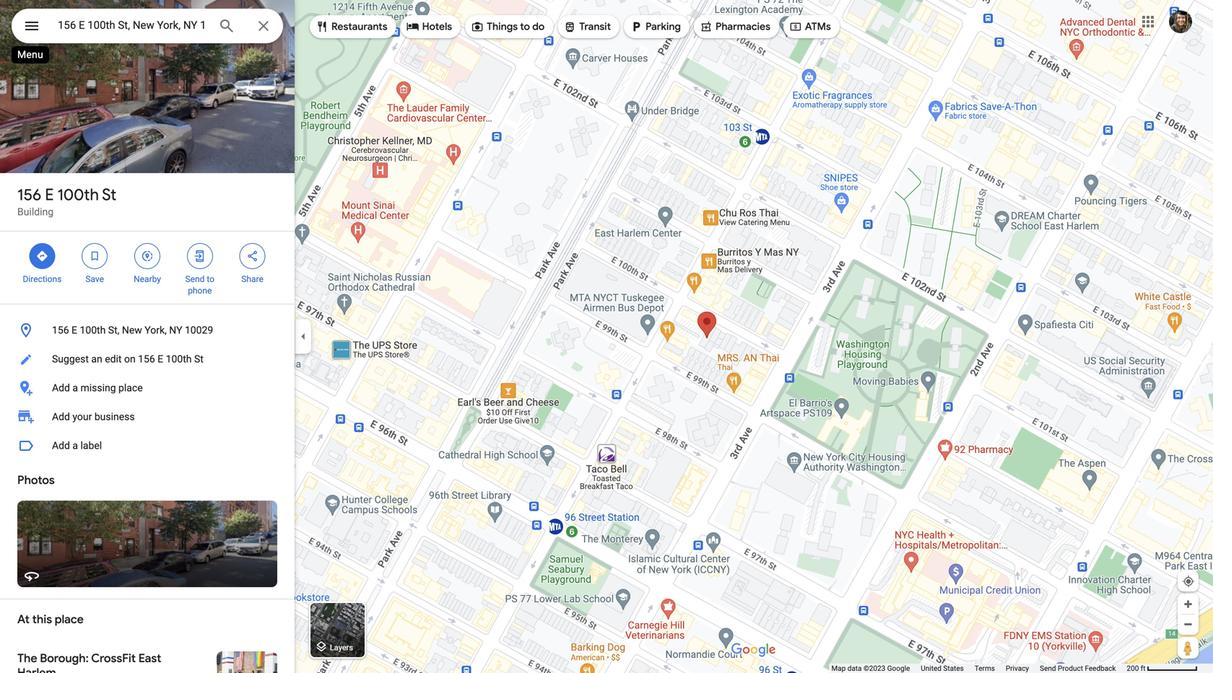 Task type: locate. For each thing, give the bounding box(es) containing it.
map data ©2023 google
[[832, 665, 910, 674]]

to
[[520, 20, 530, 33], [207, 274, 215, 285]]

feedback
[[1085, 665, 1116, 674]]

terms button
[[975, 665, 995, 674]]

1 horizontal spatial place
[[118, 382, 143, 394]]

©2023
[[864, 665, 886, 674]]

send inside send product feedback button
[[1040, 665, 1056, 674]]

 things to do
[[471, 19, 545, 35]]

map
[[832, 665, 846, 674]]

156 inside 156 e 100th st building
[[17, 185, 41, 205]]

a left missing
[[73, 382, 78, 394]]

2 vertical spatial 100th
[[166, 354, 192, 366]]

collapse side panel image
[[295, 329, 311, 345]]

data
[[848, 665, 862, 674]]

actions for 156 e 100th st region
[[0, 232, 295, 304]]

none field inside 156 e 100th st, new york, ny 10029 field
[[58, 17, 207, 34]]

to left do
[[520, 20, 530, 33]]

0 vertical spatial e
[[45, 185, 54, 205]]

layers
[[330, 644, 353, 653]]

1 horizontal spatial send
[[1040, 665, 1056, 674]]

100th up 
[[57, 185, 99, 205]]

add a label button
[[0, 432, 295, 461]]

a
[[73, 382, 78, 394], [73, 440, 78, 452]]

pharmacies
[[716, 20, 771, 33]]

1 vertical spatial place
[[55, 613, 84, 628]]

directions
[[23, 274, 62, 285]]

add down suggest on the bottom of the page
[[52, 382, 70, 394]]

200 ft button
[[1127, 665, 1198, 674]]

suggest an edit on 156 e 100th st
[[52, 354, 204, 366]]

156 right on
[[138, 354, 155, 366]]

add your business
[[52, 411, 135, 423]]

 parking
[[630, 19, 681, 35]]

2 vertical spatial 156
[[138, 354, 155, 366]]

the borough: crossfit east harlem
[[17, 652, 161, 674]]

 pharmacies
[[700, 19, 771, 35]]

add for add your business
[[52, 411, 70, 423]]

place
[[118, 382, 143, 394], [55, 613, 84, 628]]

1 horizontal spatial e
[[72, 325, 77, 337]]

the borough: crossfit east harlem link
[[0, 641, 295, 674]]

1 horizontal spatial 156
[[52, 325, 69, 337]]


[[564, 19, 577, 35]]

1 vertical spatial e
[[72, 325, 77, 337]]

2 a from the top
[[73, 440, 78, 452]]

add for add a label
[[52, 440, 70, 452]]

156 up suggest on the bottom of the page
[[52, 325, 69, 337]]

add
[[52, 382, 70, 394], [52, 411, 70, 423], [52, 440, 70, 452]]

do
[[533, 20, 545, 33]]

156 inside button
[[52, 325, 69, 337]]

1 vertical spatial 156
[[52, 325, 69, 337]]

footer
[[832, 665, 1127, 674]]

on
[[124, 354, 136, 366]]

add left your
[[52, 411, 70, 423]]


[[246, 248, 259, 264]]

1 vertical spatial to
[[207, 274, 215, 285]]

st inside button
[[194, 354, 204, 366]]

0 vertical spatial add
[[52, 382, 70, 394]]

place right this
[[55, 613, 84, 628]]

send to phone
[[185, 274, 215, 296]]


[[141, 248, 154, 264]]

1 vertical spatial a
[[73, 440, 78, 452]]

156 e 100th st building
[[17, 185, 116, 218]]

from your device image
[[1182, 576, 1195, 589]]

100th
[[57, 185, 99, 205], [80, 325, 106, 337], [166, 354, 192, 366]]

156
[[17, 185, 41, 205], [52, 325, 69, 337], [138, 354, 155, 366]]

suggest
[[52, 354, 89, 366]]

1 add from the top
[[52, 382, 70, 394]]

0 horizontal spatial 156
[[17, 185, 41, 205]]

100th down "ny"
[[166, 354, 192, 366]]

None field
[[58, 17, 207, 34]]

0 vertical spatial st
[[102, 185, 116, 205]]

send up phone
[[185, 274, 205, 285]]

0 horizontal spatial e
[[45, 185, 54, 205]]

send left product
[[1040, 665, 1056, 674]]

100th left st,
[[80, 325, 106, 337]]

suggest an edit on 156 e 100th st button
[[0, 345, 295, 374]]

show street view coverage image
[[1178, 638, 1199, 659]]

footer inside google maps element
[[832, 665, 1127, 674]]

a for label
[[73, 440, 78, 452]]

0 horizontal spatial place
[[55, 613, 84, 628]]

st
[[102, 185, 116, 205], [194, 354, 204, 366]]

e for st
[[45, 185, 54, 205]]

156 for st
[[17, 185, 41, 205]]

0 vertical spatial send
[[185, 274, 205, 285]]

2 vertical spatial add
[[52, 440, 70, 452]]

2 vertical spatial e
[[158, 354, 163, 366]]

place down on
[[118, 382, 143, 394]]

0 horizontal spatial to
[[207, 274, 215, 285]]

footer containing map data ©2023 google
[[832, 665, 1127, 674]]

at
[[17, 613, 30, 628]]

add left label
[[52, 440, 70, 452]]

ny
[[169, 325, 182, 337]]

156 e 100th st, new york, ny 10029
[[52, 325, 213, 337]]

google
[[888, 665, 910, 674]]

to up phone
[[207, 274, 215, 285]]

1 horizontal spatial to
[[520, 20, 530, 33]]

156 up building
[[17, 185, 41, 205]]


[[789, 19, 802, 35]]

0 vertical spatial place
[[118, 382, 143, 394]]

0 vertical spatial 156
[[17, 185, 41, 205]]

0 horizontal spatial send
[[185, 274, 205, 285]]

a left label
[[73, 440, 78, 452]]

e down york,
[[158, 354, 163, 366]]

missing
[[81, 382, 116, 394]]

new
[[122, 325, 142, 337]]

100th inside 156 e 100th st building
[[57, 185, 99, 205]]

states
[[944, 665, 964, 674]]

e up suggest on the bottom of the page
[[72, 325, 77, 337]]

1 vertical spatial send
[[1040, 665, 1056, 674]]

zoom in image
[[1183, 600, 1194, 610]]

2 horizontal spatial 156
[[138, 354, 155, 366]]

e up building
[[45, 185, 54, 205]]

100th for st,
[[80, 325, 106, 337]]

send inside send to phone
[[185, 274, 205, 285]]

156 for st,
[[52, 325, 69, 337]]

borough:
[[40, 652, 89, 667]]

0 horizontal spatial st
[[102, 185, 116, 205]]

phone
[[188, 286, 212, 296]]

1 vertical spatial 100th
[[80, 325, 106, 337]]

0 vertical spatial a
[[73, 382, 78, 394]]

e inside 156 e 100th st building
[[45, 185, 54, 205]]

hotels
[[422, 20, 452, 33]]

atms
[[805, 20, 831, 33]]

save
[[86, 274, 104, 285]]

send for send product feedback
[[1040, 665, 1056, 674]]

100th inside 156 e 100th st, new york, ny 10029 button
[[80, 325, 106, 337]]

nearby
[[134, 274, 161, 285]]

1 vertical spatial st
[[194, 354, 204, 366]]

1 horizontal spatial st
[[194, 354, 204, 366]]


[[23, 16, 40, 36]]


[[406, 19, 419, 35]]

2 add from the top
[[52, 411, 70, 423]]

send product feedback button
[[1040, 665, 1116, 674]]

0 vertical spatial to
[[520, 20, 530, 33]]

send
[[185, 274, 205, 285], [1040, 665, 1056, 674]]

e
[[45, 185, 54, 205], [72, 325, 77, 337], [158, 354, 163, 366]]

harlem
[[17, 666, 56, 674]]

e inside button
[[72, 325, 77, 337]]

1 a from the top
[[73, 382, 78, 394]]

0 vertical spatial 100th
[[57, 185, 99, 205]]

1 vertical spatial add
[[52, 411, 70, 423]]

st inside 156 e 100th st building
[[102, 185, 116, 205]]

3 add from the top
[[52, 440, 70, 452]]

an
[[91, 354, 102, 366]]

2 horizontal spatial e
[[158, 354, 163, 366]]



Task type: describe. For each thing, give the bounding box(es) containing it.
transit
[[580, 20, 611, 33]]

156 E 100th St, New York, NY 10029 field
[[12, 9, 283, 43]]

things
[[487, 20, 518, 33]]

east
[[139, 652, 161, 667]]

add a missing place
[[52, 382, 143, 394]]

google account: giulia masi  
(giulia.masi@adept.ai) image
[[1169, 10, 1193, 33]]

share
[[241, 274, 264, 285]]

10029
[[185, 325, 213, 337]]

product
[[1058, 665, 1083, 674]]


[[471, 19, 484, 35]]

edit
[[105, 354, 122, 366]]

your
[[73, 411, 92, 423]]

building
[[17, 206, 54, 218]]

photos
[[17, 473, 55, 488]]

google maps element
[[0, 0, 1214, 674]]

 button
[[12, 9, 52, 46]]

restaurants
[[332, 20, 388, 33]]

100th inside the suggest an edit on 156 e 100th st button
[[166, 354, 192, 366]]

 search field
[[12, 9, 283, 46]]

156 e 100th st, new york, ny 10029 button
[[0, 316, 295, 345]]

york,
[[145, 325, 167, 337]]


[[88, 248, 101, 264]]

the
[[17, 652, 37, 667]]

a for missing
[[73, 382, 78, 394]]

united states
[[921, 665, 964, 674]]


[[193, 248, 206, 264]]

ft
[[1141, 665, 1146, 674]]

united
[[921, 665, 942, 674]]

privacy button
[[1006, 665, 1029, 674]]

156 e 100th st main content
[[0, 0, 295, 674]]

add a missing place button
[[0, 374, 295, 403]]

crossfit
[[91, 652, 136, 667]]


[[630, 19, 643, 35]]

zoom out image
[[1183, 620, 1194, 631]]

 hotels
[[406, 19, 452, 35]]

place inside button
[[118, 382, 143, 394]]

e for st,
[[72, 325, 77, 337]]

add a label
[[52, 440, 102, 452]]

add for add a missing place
[[52, 382, 70, 394]]

to inside send to phone
[[207, 274, 215, 285]]

156 inside button
[[138, 354, 155, 366]]

100th for st
[[57, 185, 99, 205]]

 atms
[[789, 19, 831, 35]]

send product feedback
[[1040, 665, 1116, 674]]

 restaurants
[[316, 19, 388, 35]]

business
[[94, 411, 135, 423]]

200
[[1127, 665, 1139, 674]]

this
[[32, 613, 52, 628]]

add your business link
[[0, 403, 295, 432]]

e inside button
[[158, 354, 163, 366]]


[[36, 248, 49, 264]]

200 ft
[[1127, 665, 1146, 674]]

to inside  things to do
[[520, 20, 530, 33]]

 transit
[[564, 19, 611, 35]]

st,
[[108, 325, 120, 337]]

label
[[81, 440, 102, 452]]

terms
[[975, 665, 995, 674]]

privacy
[[1006, 665, 1029, 674]]


[[316, 19, 329, 35]]


[[700, 19, 713, 35]]

send for send to phone
[[185, 274, 205, 285]]

at this place
[[17, 613, 84, 628]]

united states button
[[921, 665, 964, 674]]

parking
[[646, 20, 681, 33]]



Task type: vqa. For each thing, say whether or not it's contained in the screenshot.


